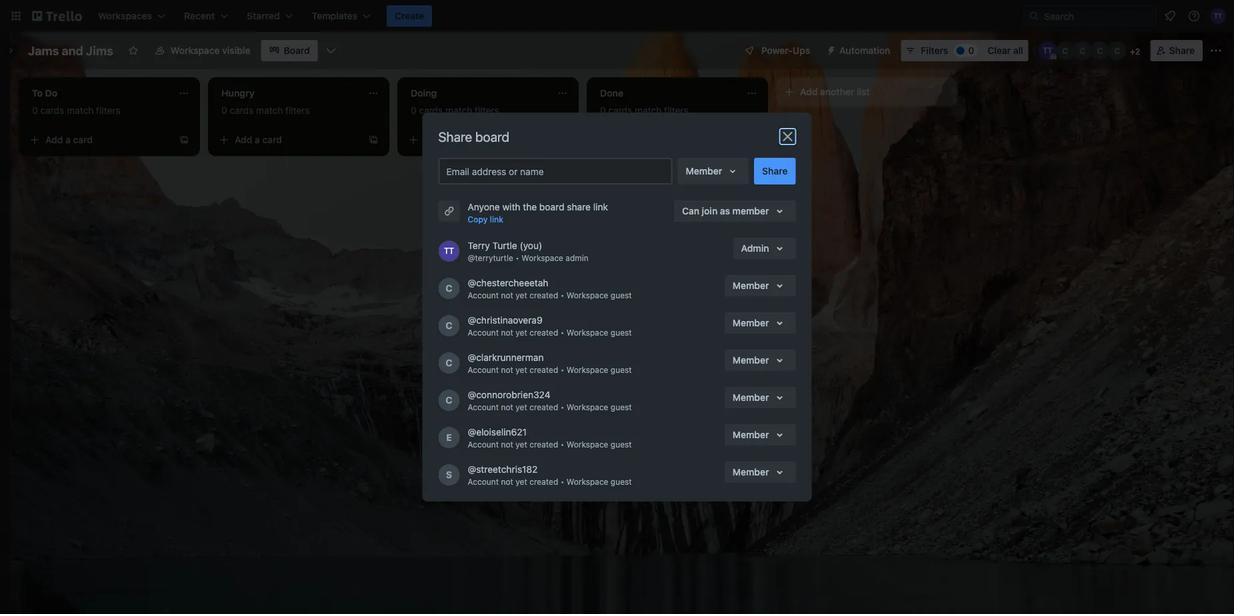 Task type: vqa. For each thing, say whether or not it's contained in the screenshot.
right the share button
yes



Task type: describe. For each thing, give the bounding box(es) containing it.
@chestercheeetah
[[468, 278, 549, 289]]

account for @eloiselin621
[[468, 440, 499, 450]]

2 cards from the left
[[230, 105, 254, 116]]

jims
[[86, 43, 113, 58]]

admin
[[741, 243, 769, 254]]

eloiselin621 (eloiselin621) image
[[439, 428, 460, 449]]

anyone
[[468, 202, 500, 213]]

workspace for @connorobrien324
[[567, 403, 609, 412]]

1 0 cards match filters from the left
[[32, 105, 120, 116]]

• inside terry turtle (you) @terryturtle • workspace admin
[[516, 253, 519, 263]]

2 a from the left
[[255, 134, 260, 145]]

search image
[[1029, 11, 1040, 21]]

0 horizontal spatial clarkrunnerman (clarkrunnerman) image
[[439, 353, 460, 374]]

account for @clarkrunnerman
[[468, 366, 499, 375]]

3 a from the left
[[444, 134, 449, 145]]

streetchris182 (streetchris182) image
[[439, 465, 460, 486]]

card for 1st add a card button
[[73, 134, 93, 145]]

clear
[[988, 45, 1011, 56]]

clear all
[[988, 45, 1024, 56]]

add a card for 1st add a card button
[[45, 134, 93, 145]]

c for connorobrien324 (connorobrien324) icon
[[446, 395, 453, 406]]

all
[[1014, 45, 1024, 56]]

0 vertical spatial clarkrunnerman (clarkrunnerman) image
[[1091, 41, 1110, 60]]

not for @streetchris182
[[501, 478, 514, 487]]

share for share board
[[439, 129, 472, 144]]

@eloiselin621 account not yet created • workspace guest
[[468, 427, 632, 450]]

member for @streetchris182
[[733, 467, 769, 478]]

power-ups button
[[735, 40, 819, 61]]

@chestercheeetah account not yet created • workspace guest
[[468, 278, 632, 300]]

0 horizontal spatial board
[[476, 129, 510, 144]]

1 match from the left
[[67, 105, 94, 116]]

created for @christinaovera9
[[530, 328, 558, 338]]

admin button
[[733, 238, 796, 259]]

with
[[503, 202, 521, 213]]

visible
[[222, 45, 250, 56]]

4 match from the left
[[635, 105, 662, 116]]

board link
[[261, 40, 318, 61]]

admin
[[566, 253, 589, 263]]

account for @connorobrien324
[[468, 403, 499, 412]]

and
[[62, 43, 83, 58]]

+
[[1131, 47, 1136, 56]]

workspace for @clarkrunnerman
[[567, 366, 609, 375]]

• for @chestercheeetah
[[561, 291, 565, 300]]

add inside button
[[800, 86, 818, 97]]

can
[[682, 206, 700, 217]]

1 c button from the left
[[1056, 41, 1075, 60]]

2
[[1136, 47, 1141, 56]]

• for @connorobrien324
[[561, 403, 565, 412]]

@christinaovera9 account not yet created • workspace guest
[[468, 315, 632, 338]]

add a card for 3rd add a card button from the left
[[424, 134, 472, 145]]

@eloiselin621
[[468, 427, 527, 438]]

card for second add a card button from right
[[263, 134, 282, 145]]

s
[[446, 470, 452, 481]]

member for @christinaovera9
[[733, 318, 769, 329]]

0 horizontal spatial share button
[[755, 158, 796, 185]]

2 match from the left
[[256, 105, 283, 116]]

2 filters from the left
[[286, 105, 310, 116]]

• for @clarkrunnerman
[[561, 366, 565, 375]]

c for leftmost clarkrunnerman (clarkrunnerman) image
[[446, 358, 453, 369]]

3 c button from the left
[[1091, 41, 1110, 60]]

another
[[821, 86, 855, 97]]

workspace inside workspace visible button
[[171, 45, 220, 56]]

guest for @streetchris182
[[611, 478, 632, 487]]

workspace for @chestercheeetah
[[567, 291, 609, 300]]

yet for @christinaovera9
[[516, 328, 527, 338]]

yet for @chestercheeetah
[[516, 291, 527, 300]]

1 vertical spatial link
[[490, 215, 504, 224]]

switch to… image
[[9, 9, 23, 23]]

c for christinaovera9 (christinaovera9) image
[[446, 321, 453, 332]]

workspace inside terry turtle (you) @terryturtle • workspace admin
[[522, 253, 564, 263]]

created for @clarkrunnerman
[[530, 366, 558, 375]]

can join as member button
[[674, 201, 796, 222]]

add another list
[[800, 86, 870, 97]]

3 filters from the left
[[475, 105, 499, 116]]

board
[[284, 45, 310, 56]]

close image
[[780, 129, 796, 145]]

c for connorobrien324 (connorobrien324) image at the right
[[1115, 46, 1121, 55]]

share for the leftmost share button
[[763, 166, 788, 177]]

1 filters from the left
[[96, 105, 120, 116]]

not for @eloiselin621
[[501, 440, 514, 450]]

terry
[[468, 240, 490, 251]]

copy
[[468, 215, 488, 224]]

member button for @clarkrunnerman
[[725, 350, 796, 372]]

@connorobrien324 account not yet created • workspace guest
[[468, 390, 632, 412]]

member button for @christinaovera9
[[725, 313, 796, 334]]

primary element
[[0, 0, 1235, 32]]

c for chestercheeetah (chestercheeetah) image
[[1063, 46, 1069, 55]]

add another list button
[[776, 77, 958, 107]]

@clarkrunnerman account not yet created • workspace guest
[[468, 353, 632, 375]]

2 add a card button from the left
[[213, 129, 363, 151]]

workspace for @christinaovera9
[[567, 328, 609, 338]]

4 c button from the left
[[1108, 41, 1127, 60]]

@streetchris182
[[468, 465, 538, 476]]

created for @connorobrien324
[[530, 403, 558, 412]]

@clarkrunnerman
[[468, 353, 544, 364]]

c for christinaovera9 (christinaovera9) icon on the top
[[1080, 46, 1086, 55]]

created for @chestercheeetah
[[530, 291, 558, 300]]

join
[[702, 206, 718, 217]]

turtle
[[493, 240, 517, 251]]

member
[[733, 206, 769, 217]]

customize views image
[[325, 44, 338, 57]]

yet for @streetchris182
[[516, 478, 527, 487]]



Task type: locate. For each thing, give the bounding box(es) containing it.
account for @christinaovera9
[[468, 328, 499, 338]]

0 vertical spatial link
[[593, 202, 608, 213]]

member button for @eloiselin621
[[725, 425, 796, 446]]

1 add a card from the left
[[45, 134, 93, 145]]

not down @connorobrien324
[[501, 403, 514, 412]]

@terryturtle
[[468, 253, 513, 263]]

6 not from the top
[[501, 478, 514, 487]]

workspace for @streetchris182
[[567, 478, 609, 487]]

terry turtle (you) @terryturtle • workspace admin
[[468, 240, 589, 263]]

2 horizontal spatial share
[[1170, 45, 1195, 56]]

created up @clarkrunnerman account not yet created • workspace guest
[[530, 328, 558, 338]]

not down @streetchris182
[[501, 478, 514, 487]]

created inside @chestercheeetah account not yet created • workspace guest
[[530, 291, 558, 300]]

member for @chestercheeetah
[[733, 280, 769, 291]]

add a card for second add a card button from right
[[235, 134, 282, 145]]

4 not from the top
[[501, 403, 514, 412]]

create from template… image for second add a card button from right
[[368, 135, 379, 145]]

3 member button from the top
[[725, 388, 796, 409]]

account
[[468, 291, 499, 300], [468, 328, 499, 338], [468, 366, 499, 375], [468, 403, 499, 412], [468, 440, 499, 450], [468, 478, 499, 487]]

• up @clarkrunnerman account not yet created • workspace guest
[[561, 328, 565, 338]]

1 card from the left
[[73, 134, 93, 145]]

6 account from the top
[[468, 478, 499, 487]]

created down @streetchris182
[[530, 478, 558, 487]]

1 horizontal spatial a
[[255, 134, 260, 145]]

5 created from the top
[[530, 440, 558, 450]]

match
[[67, 105, 94, 116], [256, 105, 283, 116], [446, 105, 472, 116], [635, 105, 662, 116]]

2 guest from the top
[[611, 328, 632, 338]]

not inside @clarkrunnerman account not yet created • workspace guest
[[501, 366, 514, 375]]

not inside '@christinaovera9 account not yet created • workspace guest'
[[501, 328, 514, 338]]

share
[[1170, 45, 1195, 56], [439, 129, 472, 144], [763, 166, 788, 177]]

show menu image
[[1210, 44, 1223, 57]]

1 cards from the left
[[40, 105, 64, 116]]

1 horizontal spatial share
[[763, 166, 788, 177]]

2 account from the top
[[468, 328, 499, 338]]

christinaovera9 (christinaovera9) image
[[439, 315, 460, 337]]

yet inside '@eloiselin621 account not yet created • workspace guest'
[[516, 440, 527, 450]]

share board
[[439, 129, 510, 144]]

create from template… image
[[179, 135, 189, 145], [368, 135, 379, 145]]

6 guest from the top
[[611, 478, 632, 487]]

• inside @chestercheeetah account not yet created • workspace guest
[[561, 291, 565, 300]]

c down christinaovera9 (christinaovera9) image
[[446, 358, 453, 369]]

as
[[720, 206, 730, 217]]

6 yet from the top
[[516, 478, 527, 487]]

5 not from the top
[[501, 440, 514, 450]]

filters
[[96, 105, 120, 116], [286, 105, 310, 116], [475, 105, 499, 116], [664, 105, 689, 116]]

workspace left visible
[[171, 45, 220, 56]]

account down @eloiselin621 at the left of page
[[468, 440, 499, 450]]

c
[[1063, 46, 1069, 55], [1080, 46, 1086, 55], [1097, 46, 1103, 55], [1115, 46, 1121, 55], [446, 283, 453, 294], [446, 321, 453, 332], [446, 358, 453, 369], [446, 395, 453, 406]]

c up e
[[446, 395, 453, 406]]

account inside @streetchris182 account not yet created • workspace guest
[[468, 478, 499, 487]]

can join as member
[[682, 206, 769, 217]]

1 member button from the top
[[725, 313, 796, 334]]

3 created from the top
[[530, 366, 558, 375]]

• up '@eloiselin621 account not yet created • workspace guest'
[[561, 403, 565, 412]]

yet down @chestercheeetah
[[516, 291, 527, 300]]

• inside '@eloiselin621 account not yet created • workspace guest'
[[561, 440, 565, 450]]

filters
[[921, 45, 949, 56]]

created inside @clarkrunnerman account not yet created • workspace guest
[[530, 366, 558, 375]]

share button down 0 notifications "icon"
[[1151, 40, 1203, 61]]

account for @streetchris182
[[468, 478, 499, 487]]

jams
[[28, 43, 59, 58]]

chestercheeetah (chestercheeetah) image
[[439, 278, 460, 299]]

e
[[446, 433, 452, 444]]

created
[[530, 291, 558, 300], [530, 328, 558, 338], [530, 366, 558, 375], [530, 403, 558, 412], [530, 440, 558, 450], [530, 478, 558, 487]]

connorobrien324 (connorobrien324) image
[[439, 390, 460, 412]]

1 horizontal spatial clarkrunnerman (clarkrunnerman) image
[[1091, 41, 1110, 60]]

create button
[[387, 5, 432, 27]]

• up @streetchris182 account not yet created • workspace guest
[[561, 440, 565, 450]]

created inside '@eloiselin621 account not yet created • workspace guest'
[[530, 440, 558, 450]]

1 guest from the top
[[611, 291, 632, 300]]

1 horizontal spatial terry turtle (terryturtle) image
[[1211, 8, 1227, 24]]

1 horizontal spatial link
[[593, 202, 608, 213]]

workspace inside @streetchris182 account not yet created • workspace guest
[[567, 478, 609, 487]]

guest for @eloiselin621
[[611, 440, 632, 450]]

created up @connorobrien324 account not yet created • workspace guest
[[530, 366, 558, 375]]

• down turtle
[[516, 253, 519, 263]]

link
[[593, 202, 608, 213], [490, 215, 504, 224]]

1 vertical spatial board
[[540, 202, 565, 213]]

guest
[[611, 291, 632, 300], [611, 328, 632, 338], [611, 366, 632, 375], [611, 403, 632, 412], [611, 440, 632, 450], [611, 478, 632, 487]]

created inside @connorobrien324 account not yet created • workspace guest
[[530, 403, 558, 412]]

created up '@eloiselin621 account not yet created • workspace guest'
[[530, 403, 558, 412]]

not inside @connorobrien324 account not yet created • workspace guest
[[501, 403, 514, 412]]

workspace up '@eloiselin621 account not yet created • workspace guest'
[[567, 403, 609, 412]]

2 member button from the top
[[725, 350, 796, 372]]

• inside @connorobrien324 account not yet created • workspace guest
[[561, 403, 565, 412]]

2 card from the left
[[263, 134, 282, 145]]

c button
[[1056, 41, 1075, 60], [1074, 41, 1092, 60], [1091, 41, 1110, 60], [1108, 41, 1127, 60]]

share button
[[1151, 40, 1203, 61], [755, 158, 796, 185]]

1 horizontal spatial card
[[263, 134, 282, 145]]

0 horizontal spatial create from template… image
[[179, 135, 189, 145]]

0 horizontal spatial card
[[73, 134, 93, 145]]

0 cards match filters
[[32, 105, 120, 116], [221, 105, 310, 116], [411, 105, 499, 116], [600, 105, 689, 116]]

not down "@clarkrunnerman"
[[501, 366, 514, 375]]

• inside @streetchris182 account not yet created • workspace guest
[[561, 478, 565, 487]]

not down @chestercheeetah
[[501, 291, 514, 300]]

@connorobrien324
[[468, 390, 551, 401]]

account inside @connorobrien324 account not yet created • workspace guest
[[468, 403, 499, 412]]

3 add a card button from the left
[[403, 129, 552, 151]]

power-ups
[[762, 45, 811, 56]]

member
[[686, 166, 723, 177], [733, 280, 769, 291], [733, 318, 769, 329], [733, 355, 769, 366], [733, 393, 769, 404], [733, 430, 769, 441], [733, 467, 769, 478]]

2 not from the top
[[501, 328, 514, 338]]

0 horizontal spatial terry turtle (terryturtle) image
[[439, 241, 460, 262]]

2 horizontal spatial add a card button
[[403, 129, 552, 151]]

ups
[[793, 45, 811, 56]]

workspace inside '@christinaovera9 account not yet created • workspace guest'
[[567, 328, 609, 338]]

3 guest from the top
[[611, 366, 632, 375]]

terry turtle (terryturtle) image
[[1211, 8, 1227, 24], [439, 241, 460, 262]]

0 notifications image
[[1163, 8, 1179, 24]]

0 horizontal spatial a
[[65, 134, 71, 145]]

created up @streetchris182 account not yet created • workspace guest
[[530, 440, 558, 450]]

account inside @clarkrunnerman account not yet created • workspace guest
[[468, 366, 499, 375]]

workspace
[[171, 45, 220, 56], [522, 253, 564, 263], [567, 291, 609, 300], [567, 328, 609, 338], [567, 366, 609, 375], [567, 403, 609, 412], [567, 440, 609, 450], [567, 478, 609, 487]]

3 not from the top
[[501, 366, 514, 375]]

member button
[[725, 313, 796, 334], [725, 350, 796, 372], [725, 388, 796, 409], [725, 425, 796, 446], [725, 462, 796, 484]]

clarkrunnerman (clarkrunnerman) image up connorobrien324 (connorobrien324) icon
[[439, 353, 460, 374]]

2 horizontal spatial a
[[444, 134, 449, 145]]

guest inside '@christinaovera9 account not yet created • workspace guest'
[[611, 328, 632, 338]]

6 created from the top
[[530, 478, 558, 487]]

0 horizontal spatial add a card button
[[24, 129, 173, 151]]

yet
[[516, 291, 527, 300], [516, 328, 527, 338], [516, 366, 527, 375], [516, 403, 527, 412], [516, 440, 527, 450], [516, 478, 527, 487]]

guest inside '@eloiselin621 account not yet created • workspace guest'
[[611, 440, 632, 450]]

not
[[501, 291, 514, 300], [501, 328, 514, 338], [501, 366, 514, 375], [501, 403, 514, 412], [501, 440, 514, 450], [501, 478, 514, 487]]

0 vertical spatial board
[[476, 129, 510, 144]]

workspace inside '@eloiselin621 account not yet created • workspace guest'
[[567, 440, 609, 450]]

yet down @christinaovera9
[[516, 328, 527, 338]]

guest inside @chestercheeetah account not yet created • workspace guest
[[611, 291, 632, 300]]

created for @eloiselin621
[[530, 440, 558, 450]]

yet for @connorobrien324
[[516, 403, 527, 412]]

4 filters from the left
[[664, 105, 689, 116]]

account inside '@eloiselin621 account not yet created • workspace guest'
[[468, 440, 499, 450]]

c right christinaovera9 (christinaovera9) icon on the top
[[1097, 46, 1103, 55]]

clarkrunnerman (clarkrunnerman) image left +
[[1091, 41, 1110, 60]]

• inside @clarkrunnerman account not yet created • workspace guest
[[561, 366, 565, 375]]

1 vertical spatial share button
[[755, 158, 796, 185]]

created for @streetchris182
[[530, 478, 558, 487]]

2 create from template… image from the left
[[368, 135, 379, 145]]

workspace inside @connorobrien324 account not yet created • workspace guest
[[567, 403, 609, 412]]

0 vertical spatial member button
[[678, 158, 749, 185]]

guest for @clarkrunnerman
[[611, 366, 632, 375]]

4 guest from the top
[[611, 403, 632, 412]]

account for @chestercheeetah
[[468, 291, 499, 300]]

chestercheeetah (chestercheeetah) image
[[1056, 41, 1075, 60]]

yet inside '@christinaovera9 account not yet created • workspace guest'
[[516, 328, 527, 338]]

1 account from the top
[[468, 291, 499, 300]]

member button
[[678, 158, 749, 185], [725, 275, 796, 297]]

workspace visible button
[[147, 40, 258, 61]]

not down @christinaovera9
[[501, 328, 514, 338]]

account down "@clarkrunnerman"
[[468, 366, 499, 375]]

3 yet from the top
[[516, 366, 527, 375]]

3 account from the top
[[468, 366, 499, 375]]

yet for @clarkrunnerman
[[516, 366, 527, 375]]

cards
[[40, 105, 64, 116], [230, 105, 254, 116], [419, 105, 443, 116], [609, 105, 633, 116]]

• inside '@christinaovera9 account not yet created • workspace guest'
[[561, 328, 565, 338]]

clarkrunnerman (clarkrunnerman) image
[[1091, 41, 1110, 60], [439, 353, 460, 374]]

• for @eloiselin621
[[561, 440, 565, 450]]

2 horizontal spatial card
[[452, 134, 472, 145]]

christinaovera9 (christinaovera9) image
[[1074, 41, 1092, 60]]

board inside anyone with the board share link copy link
[[540, 202, 565, 213]]

4 0 cards match filters from the left
[[600, 105, 689, 116]]

sm image
[[821, 40, 840, 59]]

2 yet from the top
[[516, 328, 527, 338]]

1 vertical spatial terry turtle (terryturtle) image
[[439, 241, 460, 262]]

not inside @chestercheeetah account not yet created • workspace guest
[[501, 291, 514, 300]]

add
[[800, 86, 818, 97], [45, 134, 63, 145], [235, 134, 252, 145], [424, 134, 442, 145]]

power-
[[762, 45, 793, 56]]

not for @connorobrien324
[[501, 403, 514, 412]]

1 vertical spatial share
[[439, 129, 472, 144]]

0 horizontal spatial link
[[490, 215, 504, 224]]

guest inside @clarkrunnerman account not yet created • workspace guest
[[611, 366, 632, 375]]

4 yet from the top
[[516, 403, 527, 412]]

5 yet from the top
[[516, 440, 527, 450]]

•
[[516, 253, 519, 263], [561, 291, 565, 300], [561, 328, 565, 338], [561, 366, 565, 375], [561, 403, 565, 412], [561, 440, 565, 450], [561, 478, 565, 487]]

c left +
[[1115, 46, 1121, 55]]

guest for @chestercheeetah
[[611, 291, 632, 300]]

not inside '@eloiselin621 account not yet created • workspace guest'
[[501, 440, 514, 450]]

add a card
[[45, 134, 93, 145], [235, 134, 282, 145], [424, 134, 472, 145]]

c down chestercheeetah (chestercheeetah) icon
[[446, 321, 453, 332]]

4 member button from the top
[[725, 425, 796, 446]]

share button down close image
[[755, 158, 796, 185]]

create from template… image for 1st add a card button
[[179, 135, 189, 145]]

0
[[969, 45, 975, 56], [32, 105, 38, 116], [221, 105, 227, 116], [411, 105, 417, 116], [600, 105, 606, 116]]

guest inside @streetchris182 account not yet created • workspace guest
[[611, 478, 632, 487]]

workspace down (you)
[[522, 253, 564, 263]]

4 cards from the left
[[609, 105, 633, 116]]

5 account from the top
[[468, 440, 499, 450]]

1 create from template… image from the left
[[179, 135, 189, 145]]

workspace up @connorobrien324 account not yet created • workspace guest
[[567, 366, 609, 375]]

add a card button
[[24, 129, 173, 151], [213, 129, 363, 151], [403, 129, 552, 151]]

3 add a card from the left
[[424, 134, 472, 145]]

workspace visible
[[171, 45, 250, 56]]

anyone with the board share link copy link
[[468, 202, 608, 224]]

member button for @streetchris182
[[725, 462, 796, 484]]

not down @eloiselin621 at the left of page
[[501, 440, 514, 450]]

2 vertical spatial share
[[763, 166, 788, 177]]

member button up join
[[678, 158, 749, 185]]

not for @christinaovera9
[[501, 328, 514, 338]]

terry turtle (terryturtle) image
[[1039, 41, 1058, 60]]

not inside @streetchris182 account not yet created • workspace guest
[[501, 478, 514, 487]]

@streetchris182 account not yet created • workspace guest
[[468, 465, 632, 487]]

Email address or name text field
[[447, 162, 670, 181]]

yet inside @streetchris182 account not yet created • workspace guest
[[516, 478, 527, 487]]

4 account from the top
[[468, 403, 499, 412]]

open information menu image
[[1188, 9, 1201, 23]]

4 created from the top
[[530, 403, 558, 412]]

Search field
[[1040, 6, 1157, 26]]

c up christinaovera9 (christinaovera9) image
[[446, 283, 453, 294]]

3 0 cards match filters from the left
[[411, 105, 499, 116]]

list
[[857, 86, 870, 97]]

yet down "@clarkrunnerman"
[[516, 366, 527, 375]]

workspace inside @clarkrunnerman account not yet created • workspace guest
[[567, 366, 609, 375]]

yet down @eloiselin621 at the left of page
[[516, 440, 527, 450]]

1 horizontal spatial share button
[[1151, 40, 1203, 61]]

member for @connorobrien324
[[733, 393, 769, 404]]

a
[[65, 134, 71, 145], [255, 134, 260, 145], [444, 134, 449, 145]]

0 horizontal spatial add a card
[[45, 134, 93, 145]]

1 created from the top
[[530, 291, 558, 300]]

1 horizontal spatial add a card
[[235, 134, 282, 145]]

link right share
[[593, 202, 608, 213]]

c right chestercheeetah (chestercheeetah) image
[[1080, 46, 1086, 55]]

the
[[523, 202, 537, 213]]

Board name text field
[[21, 40, 120, 61]]

not for @clarkrunnerman
[[501, 366, 514, 375]]

yet inside @chestercheeetah account not yet created • workspace guest
[[516, 291, 527, 300]]

jams and jims
[[28, 43, 113, 58]]

account down @christinaovera9
[[468, 328, 499, 338]]

1 horizontal spatial board
[[540, 202, 565, 213]]

share
[[567, 202, 591, 213]]

workspace down admin
[[567, 291, 609, 300]]

• for @christinaovera9
[[561, 328, 565, 338]]

2 c button from the left
[[1074, 41, 1092, 60]]

workspace for @eloiselin621
[[567, 440, 609, 450]]

2 add a card from the left
[[235, 134, 282, 145]]

• up @connorobrien324 account not yet created • workspace guest
[[561, 366, 565, 375]]

yet down @streetchris182
[[516, 478, 527, 487]]

member for @clarkrunnerman
[[733, 355, 769, 366]]

@christinaovera9
[[468, 315, 543, 326]]

0 vertical spatial terry turtle (terryturtle) image
[[1211, 8, 1227, 24]]

create
[[395, 10, 424, 21]]

workspace up @streetchris182 account not yet created • workspace guest
[[567, 440, 609, 450]]

c right terry turtle (terryturtle) icon
[[1063, 46, 1069, 55]]

star or unstar board image
[[128, 45, 139, 56]]

1 add a card button from the left
[[24, 129, 173, 151]]

member button for @connorobrien324
[[725, 388, 796, 409]]

created up '@christinaovera9 account not yet created • workspace guest'
[[530, 291, 558, 300]]

account down @chestercheeetah
[[468, 291, 499, 300]]

+ 2
[[1131, 47, 1141, 56]]

link down the anyone at top left
[[490, 215, 504, 224]]

• down '@eloiselin621 account not yet created • workspace guest'
[[561, 478, 565, 487]]

1 yet from the top
[[516, 291, 527, 300]]

0 vertical spatial share button
[[1151, 40, 1203, 61]]

yet inside @clarkrunnerman account not yet created • workspace guest
[[516, 366, 527, 375]]

created inside @streetchris182 account not yet created • workspace guest
[[530, 478, 558, 487]]

card
[[73, 134, 93, 145], [263, 134, 282, 145], [452, 134, 472, 145]]

member for @eloiselin621
[[733, 430, 769, 441]]

automation button
[[821, 40, 899, 61]]

1 vertical spatial member button
[[725, 275, 796, 297]]

automation
[[840, 45, 891, 56]]

0 vertical spatial share
[[1170, 45, 1195, 56]]

card for 3rd add a card button from the left
[[452, 134, 472, 145]]

not for @chestercheeetah
[[501, 291, 514, 300]]

• up '@christinaovera9 account not yet created • workspace guest'
[[561, 291, 565, 300]]

account down @streetchris182
[[468, 478, 499, 487]]

0 horizontal spatial share
[[439, 129, 472, 144]]

account inside '@christinaovera9 account not yet created • workspace guest'
[[468, 328, 499, 338]]

guest for @christinaovera9
[[611, 328, 632, 338]]

connorobrien324 (connorobrien324) image
[[1108, 41, 1127, 60]]

1 horizontal spatial create from template… image
[[368, 135, 379, 145]]

workspace inside @chestercheeetah account not yet created • workspace guest
[[567, 291, 609, 300]]

1 a from the left
[[65, 134, 71, 145]]

5 member button from the top
[[725, 462, 796, 484]]

2 0 cards match filters from the left
[[221, 105, 310, 116]]

account inside @chestercheeetah account not yet created • workspace guest
[[468, 291, 499, 300]]

workspace down '@eloiselin621 account not yet created • workspace guest'
[[567, 478, 609, 487]]

member button down 'admin' popup button
[[725, 275, 796, 297]]

guest inside @connorobrien324 account not yet created • workspace guest
[[611, 403, 632, 412]]

terry turtle (terryturtle) image left terry
[[439, 241, 460, 262]]

3 card from the left
[[452, 134, 472, 145]]

3 cards from the left
[[419, 105, 443, 116]]

2 created from the top
[[530, 328, 558, 338]]

terry turtle (terryturtle) image right "open information menu" image
[[1211, 8, 1227, 24]]

created inside '@christinaovera9 account not yet created • workspace guest'
[[530, 328, 558, 338]]

c for chestercheeetah (chestercheeetah) icon
[[446, 283, 453, 294]]

guest for @connorobrien324
[[611, 403, 632, 412]]

account down @connorobrien324
[[468, 403, 499, 412]]

5 guest from the top
[[611, 440, 632, 450]]

1 vertical spatial clarkrunnerman (clarkrunnerman) image
[[439, 353, 460, 374]]

board
[[476, 129, 510, 144], [540, 202, 565, 213]]

copy link button
[[468, 213, 504, 226]]

yet down @connorobrien324
[[516, 403, 527, 412]]

yet inside @connorobrien324 account not yet created • workspace guest
[[516, 403, 527, 412]]

2 horizontal spatial add a card
[[424, 134, 472, 145]]

3 match from the left
[[446, 105, 472, 116]]

1 not from the top
[[501, 291, 514, 300]]

yet for @eloiselin621
[[516, 440, 527, 450]]

c for topmost clarkrunnerman (clarkrunnerman) image
[[1097, 46, 1103, 55]]

1 horizontal spatial add a card button
[[213, 129, 363, 151]]

(you)
[[520, 240, 542, 251]]

clear all button
[[983, 40, 1029, 61]]

• for @streetchris182
[[561, 478, 565, 487]]

workspace up @clarkrunnerman account not yet created • workspace guest
[[567, 328, 609, 338]]



